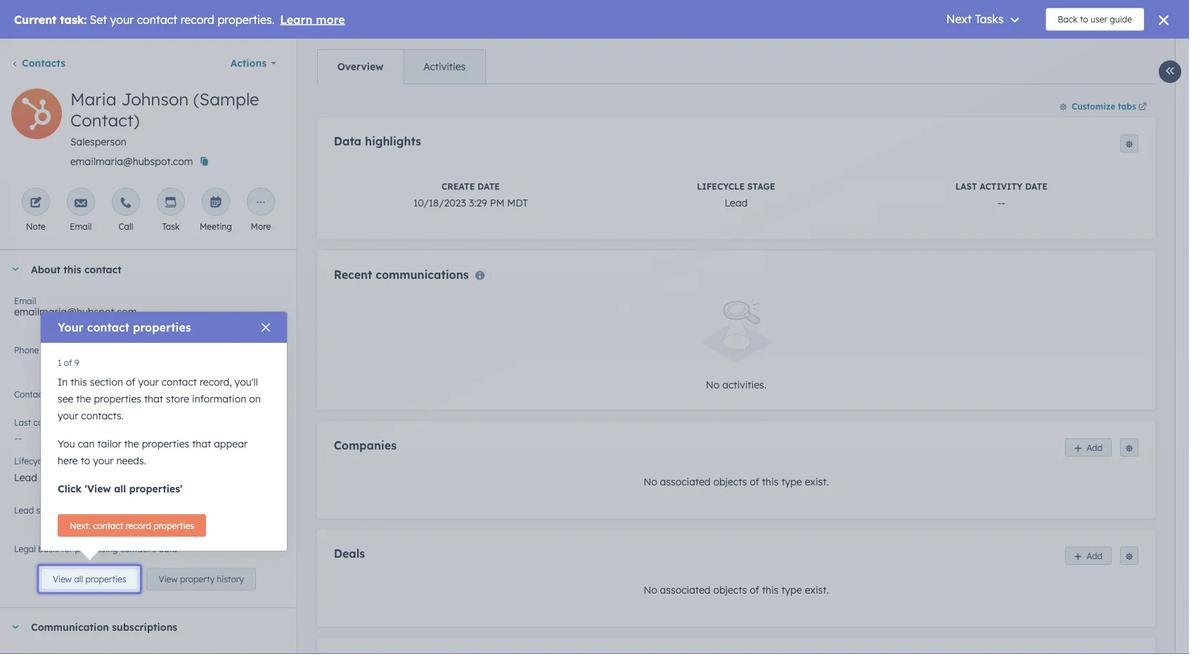 Task type: locate. For each thing, give the bounding box(es) containing it.
call
[[118, 221, 133, 232]]

lifecycle inside lifecycle stage lead
[[697, 181, 745, 192]]

contact owner
[[14, 389, 72, 400]]

maria
[[70, 89, 116, 110]]

1 horizontal spatial date
[[1026, 181, 1048, 192]]

type for companies
[[782, 476, 802, 488]]

history
[[217, 575, 244, 585]]

customize tabs
[[1072, 101, 1137, 112]]

1 vertical spatial objects
[[714, 585, 747, 597]]

here
[[58, 455, 78, 467]]

0 horizontal spatial last
[[14, 418, 31, 428]]

properties up lead popup button
[[142, 438, 189, 451]]

1 vertical spatial add
[[1087, 551, 1103, 562]]

1 caret image from the top
[[11, 268, 20, 271]]

Last contacted text field
[[14, 426, 283, 448]]

2 add from the top
[[1087, 551, 1103, 562]]

legal basis for processing contact's data
[[14, 544, 177, 555]]

the right see
[[76, 393, 91, 406]]

last for last contacted
[[14, 418, 31, 428]]

stage
[[748, 181, 776, 192]]

1 horizontal spatial view
[[159, 575, 178, 585]]

emailmaria@hubspot.com down salesperson
[[70, 155, 193, 168]]

last down contact
[[14, 418, 31, 428]]

task
[[162, 221, 180, 232]]

contact inside the 'next: contact record properties' "link"
[[93, 521, 123, 532]]

0 vertical spatial add button
[[1065, 439, 1112, 457]]

contact
[[84, 263, 122, 276], [87, 321, 130, 335], [162, 376, 197, 389], [93, 521, 123, 532]]

caret image left communication
[[11, 626, 20, 629]]

0 vertical spatial email
[[70, 221, 92, 232]]

last activity date --
[[956, 181, 1048, 209]]

0 vertical spatial type
[[782, 476, 802, 488]]

lifecycle
[[697, 181, 745, 192], [14, 456, 49, 467]]

lead left status
[[14, 505, 34, 516]]

0 vertical spatial add
[[1087, 443, 1103, 453]]

1 vertical spatial your
[[58, 410, 78, 422]]

navigation
[[317, 49, 486, 84]]

1 vertical spatial the
[[124, 438, 139, 451]]

activities.
[[723, 379, 767, 391]]

0 vertical spatial no associated objects of this type exist.
[[644, 476, 829, 488]]

1 add button from the top
[[1065, 439, 1112, 457]]

the up needs.
[[124, 438, 139, 451]]

0 vertical spatial all
[[114, 483, 126, 496]]

of
[[64, 358, 72, 368], [126, 376, 135, 389], [750, 476, 760, 488], [750, 585, 760, 597]]

lead for lead status
[[14, 505, 34, 516]]

0 vertical spatial last
[[956, 181, 978, 192]]

activities
[[424, 61, 466, 73]]

in this section of your contact record, you'll see the properties that store information on your contacts.
[[58, 376, 261, 422]]

you
[[58, 438, 75, 451]]

0 vertical spatial objects
[[714, 476, 747, 488]]

1 - from the left
[[998, 197, 1002, 209]]

2 associated from the top
[[660, 585, 711, 597]]

2 horizontal spatial your
[[138, 376, 159, 389]]

2 no associated objects of this type exist. from the top
[[644, 585, 829, 597]]

2 exist. from the top
[[805, 585, 829, 597]]

you'll
[[235, 376, 258, 389]]

1 vertical spatial no
[[644, 476, 658, 488]]

date right activity in the top of the page
[[1026, 181, 1048, 192]]

0 vertical spatial exist.
[[805, 476, 829, 488]]

caret image for about this contact
[[11, 268, 20, 271]]

view property history
[[159, 575, 244, 585]]

1 vertical spatial lead
[[14, 472, 37, 484]]

contact
[[14, 389, 46, 400]]

your contact properties
[[58, 321, 191, 335]]

can
[[78, 438, 95, 451]]

next: contact record properties link
[[58, 515, 206, 537]]

caret image
[[11, 268, 20, 271], [11, 626, 20, 629]]

1 vertical spatial email
[[14, 296, 36, 306]]

contact right your at the left
[[87, 321, 130, 335]]

2 - from the left
[[1002, 197, 1006, 209]]

0 horizontal spatial date
[[478, 181, 500, 192]]

email inside email emailmaria@hubspot.com
[[14, 296, 36, 306]]

2 add button from the top
[[1065, 547, 1112, 566]]

1 vertical spatial no associated objects of this type exist.
[[644, 585, 829, 597]]

email down email icon
[[70, 221, 92, 232]]

that left the appear
[[192, 438, 211, 451]]

activity
[[980, 181, 1023, 192]]

tailor
[[97, 438, 121, 451]]

the inside you can tailor the properties that appear here to your needs.
[[124, 438, 139, 451]]

exist. for companies
[[805, 476, 829, 488]]

appear
[[214, 438, 248, 451]]

communications
[[376, 268, 469, 282]]

emailmaria@hubspot.com
[[70, 155, 193, 168], [14, 306, 137, 318]]

1 horizontal spatial that
[[192, 438, 211, 451]]

all down legal basis for processing contact's data
[[74, 575, 83, 585]]

date inside create date 10/18/2023 3:29 pm mdt
[[478, 181, 500, 192]]

next:
[[70, 521, 91, 532]]

lead down the lifecycle stage
[[14, 472, 37, 484]]

subscriptions
[[112, 622, 177, 634]]

2 objects from the top
[[714, 585, 747, 597]]

emailmaria@hubspot.com up your at the left
[[14, 306, 137, 318]]

all
[[114, 483, 126, 496], [74, 575, 83, 585]]

2 type from the top
[[782, 585, 802, 597]]

0 horizontal spatial lifecycle
[[14, 456, 49, 467]]

no inside alert
[[706, 379, 720, 391]]

1 horizontal spatial email
[[70, 221, 92, 232]]

1 horizontal spatial your
[[93, 455, 114, 467]]

2 vertical spatial your
[[93, 455, 114, 467]]

last for last activity date --
[[956, 181, 978, 192]]

lifecycle for lifecycle stage lead
[[697, 181, 745, 192]]

no activities. alert
[[334, 299, 1139, 394]]

1 associated from the top
[[660, 476, 711, 488]]

properties
[[133, 321, 191, 335], [94, 393, 141, 406], [142, 438, 189, 451], [154, 521, 194, 532], [86, 575, 126, 585]]

1 horizontal spatial last
[[956, 181, 978, 192]]

1 horizontal spatial lifecycle
[[697, 181, 745, 192]]

1 vertical spatial exist.
[[805, 585, 829, 597]]

1 date from the left
[[478, 181, 500, 192]]

contact up store at the bottom left of page
[[162, 376, 197, 389]]

date up pm
[[478, 181, 500, 192]]

highlights
[[365, 134, 421, 148]]

1 vertical spatial caret image
[[11, 626, 20, 629]]

email image
[[74, 197, 87, 210]]

overview
[[338, 61, 384, 73]]

date inside last activity date --
[[1026, 181, 1048, 192]]

1 vertical spatial add button
[[1065, 547, 1112, 566]]

1 type from the top
[[782, 476, 802, 488]]

your down see
[[58, 410, 78, 422]]

last inside last activity date --
[[956, 181, 978, 192]]

properties down section at the left of the page
[[94, 393, 141, 406]]

no
[[706, 379, 720, 391], [644, 476, 658, 488], [644, 585, 658, 597]]

0 horizontal spatial that
[[144, 393, 163, 406]]

lifecycle for lifecycle stage
[[14, 456, 49, 467]]

add
[[1087, 443, 1103, 453], [1087, 551, 1103, 562]]

task image
[[165, 197, 177, 210]]

properties down 'processing'
[[86, 575, 126, 585]]

lead down stage
[[725, 197, 748, 209]]

view all properties link
[[41, 569, 138, 591]]

0 vertical spatial that
[[144, 393, 163, 406]]

view inside 'link'
[[53, 575, 72, 585]]

contact up 'processing'
[[93, 521, 123, 532]]

all right 'view
[[114, 483, 126, 496]]

0 horizontal spatial the
[[76, 393, 91, 406]]

note image
[[29, 197, 42, 210]]

store
[[166, 393, 189, 406]]

1 vertical spatial associated
[[660, 585, 711, 597]]

0 horizontal spatial view
[[53, 575, 72, 585]]

3:29
[[469, 197, 487, 209]]

contact up email emailmaria@hubspot.com
[[84, 263, 122, 276]]

1 exist. from the top
[[805, 476, 829, 488]]

salesperson
[[70, 136, 127, 148]]

about this contact button
[[0, 250, 283, 288]]

email down about on the top
[[14, 296, 36, 306]]

0 horizontal spatial all
[[74, 575, 83, 585]]

1 vertical spatial lifecycle
[[14, 456, 49, 467]]

2 vertical spatial no
[[644, 585, 658, 597]]

0 vertical spatial lead
[[725, 197, 748, 209]]

exist.
[[805, 476, 829, 488], [805, 585, 829, 597]]

1 vertical spatial last
[[14, 418, 31, 428]]

0 vertical spatial lifecycle
[[697, 181, 745, 192]]

2 vertical spatial lead
[[14, 505, 34, 516]]

0 vertical spatial no
[[706, 379, 720, 391]]

last left activity in the top of the page
[[956, 181, 978, 192]]

the
[[76, 393, 91, 406], [124, 438, 139, 451]]

properties inside in this section of your contact record, you'll see the properties that store information on your contacts.
[[94, 393, 141, 406]]

email for email
[[70, 221, 92, 232]]

1 add from the top
[[1087, 443, 1103, 453]]

1 vertical spatial type
[[782, 585, 802, 597]]

1 vertical spatial that
[[192, 438, 211, 451]]

that left store at the bottom left of page
[[144, 393, 163, 406]]

(sample
[[193, 89, 259, 110]]

properties inside the 'next: contact record properties' "link"
[[154, 521, 194, 532]]

caret image for communication subscriptions
[[11, 626, 20, 629]]

recent communications
[[334, 268, 469, 282]]

your down the phone number text box
[[138, 376, 159, 389]]

0 horizontal spatial email
[[14, 296, 36, 306]]

properties up data
[[154, 521, 194, 532]]

2 date from the left
[[1026, 181, 1048, 192]]

your right to
[[93, 455, 114, 467]]

objects
[[714, 476, 747, 488], [714, 585, 747, 597]]

lead inside popup button
[[14, 472, 37, 484]]

legal
[[14, 544, 36, 555]]

objects for companies
[[714, 476, 747, 488]]

lifecycle stage lead
[[697, 181, 776, 209]]

1 vertical spatial all
[[74, 575, 83, 585]]

1 horizontal spatial all
[[114, 483, 126, 496]]

1 view from the left
[[53, 575, 72, 585]]

view left property
[[159, 575, 178, 585]]

10/18/2023
[[414, 197, 466, 209]]

that
[[144, 393, 163, 406], [192, 438, 211, 451]]

caret image inside "communication subscriptions" dropdown button
[[11, 626, 20, 629]]

add button
[[1065, 439, 1112, 457], [1065, 547, 1112, 566]]

add for companies
[[1087, 443, 1103, 453]]

more
[[251, 221, 271, 232]]

deals
[[334, 547, 365, 561]]

see
[[58, 393, 73, 406]]

Search HubSpot search field
[[992, 7, 1164, 31]]

1
[[58, 358, 62, 368]]

0 vertical spatial the
[[76, 393, 91, 406]]

caret image inside about this contact dropdown button
[[11, 268, 20, 271]]

email for email emailmaria@hubspot.com
[[14, 296, 36, 306]]

stage
[[51, 456, 73, 467]]

1 objects from the top
[[714, 476, 747, 488]]

contacted
[[33, 418, 74, 428]]

the inside in this section of your contact record, you'll see the properties that store information on your contacts.
[[76, 393, 91, 406]]

1 horizontal spatial the
[[124, 438, 139, 451]]

2 view from the left
[[159, 575, 178, 585]]

customize tabs link
[[1053, 95, 1156, 117]]

caret image left about on the top
[[11, 268, 20, 271]]

0 vertical spatial caret image
[[11, 268, 20, 271]]

contact inside about this contact dropdown button
[[84, 263, 122, 276]]

recent
[[334, 268, 372, 282]]

-
[[998, 197, 1002, 209], [1002, 197, 1006, 209]]

2 caret image from the top
[[11, 626, 20, 629]]

1 no associated objects of this type exist. from the top
[[644, 476, 829, 488]]

0 vertical spatial associated
[[660, 476, 711, 488]]

view down the for
[[53, 575, 72, 585]]



Task type: describe. For each thing, give the bounding box(es) containing it.
view for view property history
[[159, 575, 178, 585]]

lead inside lifecycle stage lead
[[725, 197, 748, 209]]

Phone number text field
[[14, 343, 283, 371]]

tabs
[[1118, 101, 1137, 112]]

0 horizontal spatial your
[[58, 410, 78, 422]]

exist. for deals
[[805, 585, 829, 597]]

property
[[180, 575, 215, 585]]

for
[[61, 544, 73, 555]]

close image
[[262, 324, 270, 332]]

view property history link
[[147, 569, 256, 591]]

record
[[126, 521, 151, 532]]

processing
[[75, 544, 118, 555]]

properties inside you can tailor the properties that appear here to your needs.
[[142, 438, 189, 451]]

contacts link
[[11, 57, 65, 69]]

no associated objects of this type exist. for deals
[[644, 585, 829, 597]]

click 'view all properties'
[[58, 483, 183, 496]]

of inside in this section of your contact record, you'll see the properties that store information on your contacts.
[[126, 376, 135, 389]]

view for view all properties
[[53, 575, 72, 585]]

1 vertical spatial emailmaria@hubspot.com
[[14, 306, 137, 318]]

add button for deals
[[1065, 547, 1112, 566]]

no for companies
[[644, 476, 658, 488]]

companies
[[334, 439, 397, 453]]

this inside dropdown button
[[64, 263, 81, 276]]

1 of 9
[[58, 358, 79, 368]]

navigation containing overview
[[317, 49, 486, 84]]

lifecycle stage
[[14, 456, 73, 467]]

data highlights
[[334, 134, 421, 148]]

'view
[[85, 483, 111, 496]]

contact's
[[120, 544, 156, 555]]

properties inside the view all properties 'link'
[[86, 575, 126, 585]]

about this contact
[[31, 263, 122, 276]]

actions button
[[221, 49, 285, 77]]

section
[[90, 376, 123, 389]]

pm
[[490, 197, 505, 209]]

phone
[[14, 345, 39, 356]]

that inside you can tailor the properties that appear here to your needs.
[[192, 438, 211, 451]]

lead for lead
[[14, 472, 37, 484]]

add for deals
[[1087, 551, 1103, 562]]

no for deals
[[644, 585, 658, 597]]

overview button
[[318, 50, 403, 84]]

search image
[[1160, 14, 1170, 24]]

associated for companies
[[660, 476, 711, 488]]

data
[[159, 544, 177, 555]]

type for deals
[[782, 585, 802, 597]]

click
[[58, 483, 82, 496]]

create
[[442, 181, 475, 192]]

0 vertical spatial emailmaria@hubspot.com
[[70, 155, 193, 168]]

call image
[[120, 197, 132, 210]]

note
[[26, 221, 46, 232]]

lead button
[[14, 464, 283, 488]]

data
[[334, 134, 362, 148]]

basis
[[38, 544, 59, 555]]

number
[[41, 345, 72, 356]]

lead status
[[14, 505, 61, 516]]

0 vertical spatial your
[[138, 376, 159, 389]]

meeting
[[200, 221, 232, 232]]

on
[[249, 393, 261, 406]]

create date 10/18/2023 3:29 pm mdt
[[414, 181, 528, 209]]

objects for deals
[[714, 585, 747, 597]]

no associated objects of this type exist. for companies
[[644, 476, 829, 488]]

status
[[36, 505, 61, 516]]

associated for deals
[[660, 585, 711, 597]]

in
[[58, 376, 68, 389]]

contact)
[[70, 110, 140, 131]]

contact inside in this section of your contact record, you'll see the properties that store information on your contacts.
[[162, 376, 197, 389]]

record,
[[200, 376, 232, 389]]

this inside in this section of your contact record, you'll see the properties that store information on your contacts.
[[70, 376, 87, 389]]

customize
[[1072, 101, 1116, 112]]

add button for companies
[[1065, 439, 1112, 457]]

next: contact record properties
[[70, 521, 194, 532]]

your
[[58, 321, 84, 335]]

email emailmaria@hubspot.com
[[14, 296, 137, 318]]

mdt
[[507, 197, 528, 209]]

needs.
[[116, 455, 146, 467]]

to
[[81, 455, 90, 467]]

your inside you can tailor the properties that appear here to your needs.
[[93, 455, 114, 467]]

maria johnson (sample contact) salesperson
[[70, 89, 259, 148]]

communication subscriptions
[[31, 622, 177, 634]]

properties up the phone number text box
[[133, 321, 191, 335]]

last contacted
[[14, 418, 74, 428]]

you can tailor the properties that appear here to your needs.
[[58, 438, 248, 467]]

9
[[74, 358, 79, 368]]

information
[[192, 393, 246, 406]]

activities button
[[403, 50, 486, 84]]

meeting image
[[210, 197, 222, 210]]

owner
[[48, 389, 72, 400]]

actions
[[231, 57, 267, 69]]

properties'
[[129, 483, 183, 496]]

contacts.
[[81, 410, 124, 422]]

no activities.
[[706, 379, 767, 391]]

communication subscriptions button
[[0, 609, 277, 647]]

about
[[31, 263, 61, 276]]

contacts
[[22, 57, 65, 69]]

johnson
[[121, 89, 189, 110]]

more image
[[255, 197, 267, 210]]

communication
[[31, 622, 109, 634]]

all inside the view all properties 'link'
[[74, 575, 83, 585]]

that inside in this section of your contact record, you'll see the properties that store information on your contacts.
[[144, 393, 163, 406]]

phone number
[[14, 345, 72, 356]]



Task type: vqa. For each thing, say whether or not it's contained in the screenshot.
Legal basis for processing contact's data
yes



